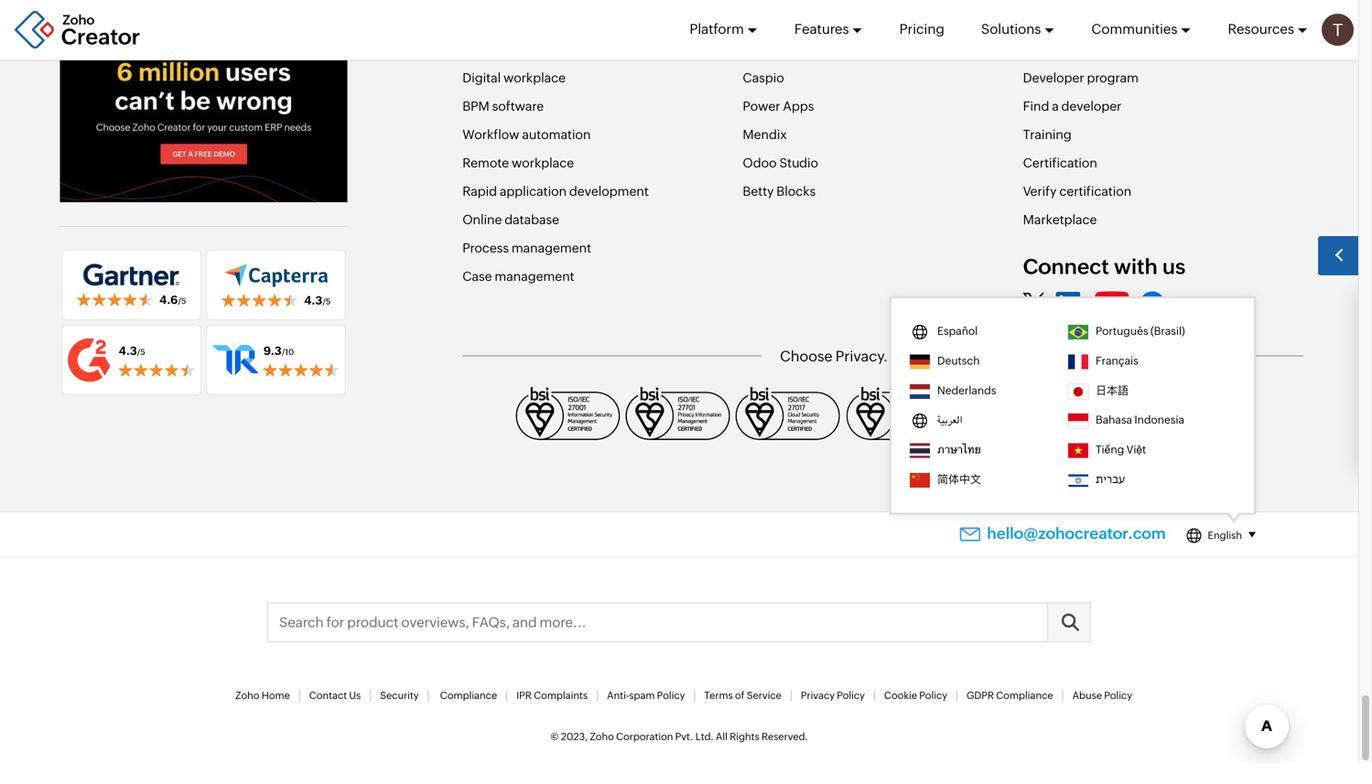 Task type: locate. For each thing, give the bounding box(es) containing it.
zoho
[[743, 14, 774, 28], [235, 690, 260, 702], [590, 731, 614, 743]]

1 horizontal spatial compliance
[[996, 690, 1053, 702]]

choose down español
[[891, 348, 944, 365]]

עברית link
[[1068, 471, 1227, 489]]

connect
[[1023, 255, 1109, 279]]

english
[[1208, 530, 1242, 541]]

0 horizontal spatial compliance
[[440, 690, 497, 702]]

compliance link
[[440, 690, 497, 702]]

zoho home link
[[235, 690, 290, 702]]

database
[[505, 212, 559, 227]]

zoho inside 'link'
[[743, 14, 774, 28]]

zoho left creator
[[743, 14, 774, 28]]

partnership program link
[[1023, 7, 1146, 35]]

trustradius image
[[207, 326, 345, 394]]

indonesia
[[1135, 414, 1185, 426]]

bpm
[[463, 99, 490, 114]]

0 horizontal spatial choose
[[780, 348, 833, 365]]

cookie policy link
[[884, 690, 948, 702]]

automation
[[522, 127, 591, 142]]

pricing
[[900, 21, 945, 37]]

find a developer
[[1023, 99, 1122, 114]]

1 vertical spatial workplace
[[512, 156, 574, 170]]

anti-spam policy
[[607, 690, 685, 702]]

betty blocks link
[[743, 177, 816, 206]]

program right partnership
[[1095, 14, 1146, 28]]

zoho for zoho creator vs competitors
[[743, 14, 774, 28]]

partnership
[[1023, 14, 1092, 28]]

remote workplace
[[463, 156, 574, 170]]

development
[[569, 184, 649, 199]]

1 horizontal spatial choose
[[891, 348, 944, 365]]

pricing link
[[900, 0, 945, 59]]

2 vertical spatial zoho
[[590, 731, 614, 743]]

policy right abuse
[[1104, 690, 1132, 702]]

zoho right 2023,
[[590, 731, 614, 743]]

management for process management
[[512, 241, 591, 255]]

program inside 'link'
[[1095, 14, 1146, 28]]

workplace
[[503, 71, 566, 85], [512, 156, 574, 170]]

workplace up application
[[512, 156, 574, 170]]

0 vertical spatial program
[[1095, 14, 1146, 28]]

security
[[380, 690, 419, 702]]

policy for privacy policy
[[837, 690, 865, 702]]

spam
[[629, 690, 655, 702]]

digital workplace
[[463, 71, 566, 85]]

©
[[550, 731, 559, 743]]

case management
[[463, 269, 575, 284]]

tiếng việt
[[1096, 444, 1146, 456]]

zoho home
[[235, 690, 290, 702]]

terms of service
[[704, 690, 782, 702]]

ltd.
[[696, 731, 714, 743]]

policy right privacy
[[837, 690, 865, 702]]

us
[[1163, 255, 1186, 279]]

caspio
[[743, 71, 784, 85]]

zoho left 'home'
[[235, 690, 260, 702]]

日本語 link
[[1068, 382, 1227, 400]]

nederlands
[[937, 384, 996, 397]]

privacy.
[[836, 348, 888, 365]]

workplace up software
[[503, 71, 566, 85]]

management down database
[[512, 241, 591, 255]]

apps
[[783, 99, 814, 114]]

bpm software
[[463, 99, 544, 114]]

2 choose from the left
[[891, 348, 944, 365]]

(brasil)
[[1151, 325, 1185, 337]]

caspio link
[[743, 64, 784, 92]]

policy
[[657, 690, 685, 702], [837, 690, 865, 702], [919, 690, 948, 702], [1104, 690, 1132, 702]]

rapid application development link
[[463, 177, 649, 206]]

2 horizontal spatial zoho
[[743, 14, 774, 28]]

process
[[463, 241, 509, 255]]

verify
[[1023, 184, 1057, 199]]

program up developer
[[1087, 71, 1139, 85]]

1 vertical spatial management
[[495, 269, 575, 284]]

pvt.
[[675, 731, 694, 743]]

platform
[[690, 21, 744, 37]]

choose left privacy.
[[780, 348, 833, 365]]

choose
[[780, 348, 833, 365], [891, 348, 944, 365]]

việt
[[1127, 444, 1146, 456]]

zoho creator vs competitors link
[[743, 7, 916, 35]]

anti-
[[607, 690, 629, 702]]

workflow automation link
[[463, 120, 591, 149]]

1 compliance from the left
[[440, 690, 497, 702]]

case
[[463, 269, 492, 284]]

1 vertical spatial zoho
[[235, 690, 260, 702]]

1 policy from the left
[[657, 690, 685, 702]]

2 policy from the left
[[837, 690, 865, 702]]

简体中文 link
[[910, 471, 1068, 489]]

policy right 'spam' at the left bottom
[[657, 690, 685, 702]]

0 vertical spatial management
[[512, 241, 591, 255]]

compliance right gdpr
[[996, 690, 1053, 702]]

choose privacy. choose zoho.
[[780, 348, 986, 365]]

mendix
[[743, 127, 787, 142]]

français link
[[1068, 352, 1227, 371]]

3 policy from the left
[[919, 690, 948, 702]]

vs
[[824, 14, 838, 28]]

find
[[1023, 99, 1050, 114]]

bahasa indonesia link
[[1068, 411, 1227, 430]]

policy right the cookie
[[919, 690, 948, 702]]

abuse policy
[[1073, 690, 1132, 702]]

cookie policy
[[884, 690, 948, 702]]

online database
[[463, 212, 559, 227]]

security link
[[380, 690, 419, 702]]

0 horizontal spatial zoho
[[235, 690, 260, 702]]

Search for product overviews, FAQs, and more... text field
[[268, 604, 1090, 642]]

program
[[1095, 14, 1146, 28], [1087, 71, 1139, 85]]

1 vertical spatial program
[[1087, 71, 1139, 85]]

workplace for remote workplace
[[512, 156, 574, 170]]

rights
[[730, 731, 760, 743]]

compliance left ipr
[[440, 690, 497, 702]]

management down process management link
[[495, 269, 575, 284]]

power
[[743, 99, 781, 114]]

home
[[262, 690, 290, 702]]

gdpr compliance link
[[967, 690, 1053, 702]]

português (brasil) link
[[1068, 322, 1227, 341]]

odoo studio
[[743, 156, 819, 170]]

العربية link
[[910, 411, 1068, 430]]

0 vertical spatial zoho
[[743, 14, 774, 28]]

0 vertical spatial workplace
[[503, 71, 566, 85]]

2 compliance from the left
[[996, 690, 1053, 702]]

g2 crowd image
[[62, 326, 201, 394]]

online database link
[[463, 206, 559, 234]]

4 policy from the left
[[1104, 690, 1132, 702]]



Task type: vqa. For each thing, say whether or not it's contained in the screenshot.
Gary Orlando IMAGE
no



Task type: describe. For each thing, give the bounding box(es) containing it.
1 horizontal spatial zoho
[[590, 731, 614, 743]]

rapid
[[463, 184, 497, 199]]

odoo
[[743, 156, 777, 170]]

terms
[[704, 690, 733, 702]]

training link
[[1023, 120, 1072, 149]]

gdpr compliance
[[967, 690, 1053, 702]]

digital
[[463, 71, 501, 85]]

service
[[747, 690, 782, 702]]

odoo studio link
[[743, 149, 819, 177]]

日本語
[[1096, 384, 1129, 397]]

communities
[[1092, 21, 1178, 37]]

bahasa
[[1096, 414, 1132, 426]]

with
[[1114, 255, 1158, 279]]

privacy
[[801, 690, 835, 702]]

policy for cookie policy
[[919, 690, 948, 702]]

certification link
[[1023, 149, 1098, 177]]

remote workplace link
[[463, 149, 574, 177]]

developer program link
[[1023, 64, 1139, 92]]

capterra image
[[207, 251, 345, 319]]

mendix link
[[743, 120, 787, 149]]

case management link
[[463, 262, 575, 291]]

verify certification
[[1023, 184, 1132, 199]]

application
[[500, 184, 567, 199]]

bpm software link
[[463, 92, 544, 120]]

marketplace link
[[1023, 206, 1097, 234]]

reserved.
[[762, 731, 808, 743]]

nederlands link
[[910, 382, 1068, 400]]

terry turtle image
[[1322, 14, 1354, 46]]

français
[[1096, 355, 1139, 367]]

complaints
[[534, 690, 588, 702]]

betty blocks
[[743, 184, 816, 199]]

all
[[716, 731, 728, 743]]

cookie
[[884, 690, 917, 702]]

certification
[[1023, 156, 1098, 170]]

solutions
[[981, 21, 1041, 37]]

process management
[[463, 241, 591, 255]]

power apps
[[743, 99, 814, 114]]

zoho for zoho home
[[235, 690, 260, 702]]

gdpr
[[967, 690, 994, 702]]

deutsch
[[937, 355, 980, 367]]

zoho creator logo image
[[14, 10, 142, 50]]

privacy policy
[[801, 690, 865, 702]]

betty
[[743, 184, 774, 199]]

العربية
[[937, 414, 962, 426]]

of
[[735, 690, 745, 702]]

deutsch link
[[910, 352, 1068, 371]]

program for partnership program
[[1095, 14, 1146, 28]]

remote
[[463, 156, 509, 170]]

process management link
[[463, 234, 591, 262]]

a
[[1052, 99, 1059, 114]]

management for case management
[[495, 269, 575, 284]]

creator
[[776, 14, 821, 28]]

ipr complaints link
[[516, 690, 588, 702]]

עברית
[[1096, 473, 1125, 486]]

ภาษาไทย
[[937, 444, 981, 456]]

2023,
[[561, 731, 588, 743]]

privacy policy link
[[801, 690, 865, 702]]

policy for abuse policy
[[1104, 690, 1132, 702]]

program for developer program
[[1087, 71, 1139, 85]]

bahasa indonesia
[[1096, 414, 1185, 426]]

português
[[1096, 325, 1149, 337]]

workplace for digital workplace
[[503, 71, 566, 85]]

hello@zohocreator.com
[[987, 524, 1166, 542]]

partnership program
[[1023, 14, 1146, 28]]

us
[[349, 690, 361, 702]]

anti-spam policy link
[[607, 690, 685, 702]]

power apps link
[[743, 92, 814, 120]]

ภาษาไทย link
[[910, 441, 1068, 460]]

workflow automation
[[463, 127, 591, 142]]

rapid application development
[[463, 184, 649, 199]]

connect with us
[[1023, 255, 1186, 279]]

training
[[1023, 127, 1072, 142]]

blocks
[[777, 184, 816, 199]]

sap erp image
[[59, 10, 349, 203]]

developer
[[1062, 99, 1122, 114]]

zoho.
[[947, 348, 986, 365]]

verify certification link
[[1023, 177, 1132, 206]]

developer program
[[1023, 71, 1139, 85]]

tiếng việt link
[[1068, 441, 1227, 460]]

tiếng
[[1096, 444, 1124, 456]]

1 choose from the left
[[780, 348, 833, 365]]

software
[[492, 99, 544, 114]]

gartner image
[[62, 251, 201, 319]]



